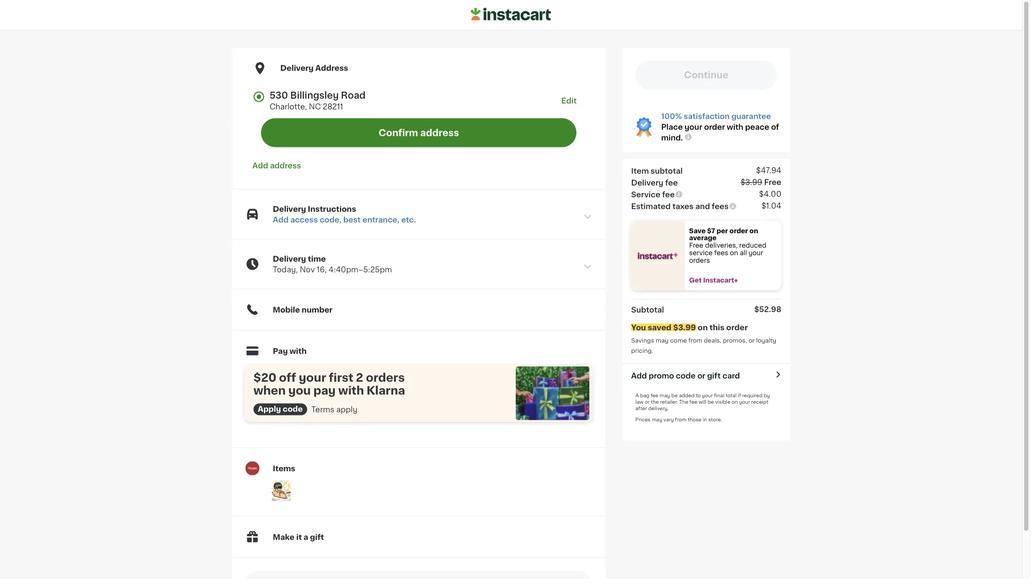 Task type: locate. For each thing, give the bounding box(es) containing it.
0 vertical spatial with
[[727, 123, 744, 131]]

2 vertical spatial or
[[645, 400, 650, 405]]

satisfaction
[[684, 113, 730, 120]]

make it a gift
[[273, 534, 324, 542]]

delivery inside delivery instructions add access code, best entrance, etc.
[[273, 205, 306, 213]]

may inside a bag fee may be added to your final total if required by law or the retailer. the fee will be visible on your receipt after delivery.
[[660, 394, 671, 398]]

nov
[[300, 266, 315, 274]]

order inside save $7 per order on average free deliveries, reduced service fees on all your orders
[[730, 228, 749, 234]]

total
[[726, 394, 737, 398]]

add inside button
[[253, 162, 268, 169]]

mobile number
[[273, 306, 333, 314]]

be up retailer.
[[672, 394, 678, 398]]

you
[[632, 324, 647, 332]]

order inside place your order with peace of mind.
[[705, 123, 726, 131]]

may down saved
[[656, 338, 669, 344]]

delivery for delivery address
[[281, 64, 314, 72]]

your down reduced
[[749, 250, 764, 256]]

savings
[[632, 338, 655, 344]]

prices
[[636, 418, 651, 423]]

service
[[632, 191, 661, 198]]

1 horizontal spatial add
[[273, 216, 289, 224]]

2
[[356, 373, 364, 384]]

may up retailer.
[[660, 394, 671, 398]]

may
[[656, 338, 669, 344], [660, 394, 671, 398], [652, 418, 663, 423]]

with inside place your order with peace of mind.
[[727, 123, 744, 131]]

code down you
[[283, 406, 303, 413]]

2 horizontal spatial with
[[727, 123, 744, 131]]

the
[[680, 400, 689, 405]]

law
[[636, 400, 644, 405]]

1 horizontal spatial be
[[708, 400, 714, 405]]

delivery up billingsley
[[281, 64, 314, 72]]

0 vertical spatial code
[[676, 372, 696, 380]]

vary
[[664, 418, 674, 423]]

0 horizontal spatial gift
[[310, 534, 324, 542]]

with
[[727, 123, 744, 131], [290, 348, 307, 355], [339, 386, 364, 397]]

in
[[703, 418, 708, 423]]

orders
[[690, 257, 711, 264], [366, 373, 405, 384]]

pay
[[314, 386, 336, 397]]

100%
[[662, 113, 683, 120]]

address for confirm address
[[421, 128, 459, 138]]

0 vertical spatial from
[[689, 338, 703, 344]]

fee up the
[[651, 394, 659, 398]]

may inside savings may come from deals, promos, or loyalty pricing.
[[656, 338, 669, 344]]

0 vertical spatial add
[[253, 162, 268, 169]]

subtotal
[[632, 306, 665, 314]]

1 vertical spatial order
[[730, 228, 749, 234]]

or down the bag
[[645, 400, 650, 405]]

or
[[749, 338, 755, 344], [698, 372, 706, 380], [645, 400, 650, 405]]

0 vertical spatial or
[[749, 338, 755, 344]]

2 horizontal spatial or
[[749, 338, 755, 344]]

0 vertical spatial order
[[705, 123, 726, 131]]

on down the total
[[732, 400, 738, 405]]

or inside a bag fee may be added to your final total if required by law or the retailer. the fee will be visible on your receipt after delivery.
[[645, 400, 650, 405]]

apply code
[[258, 406, 303, 413]]

may down the delivery.
[[652, 418, 663, 423]]

on left "this"
[[698, 324, 708, 332]]

0 horizontal spatial or
[[645, 400, 650, 405]]

if
[[738, 394, 742, 398]]

0 vertical spatial free
[[765, 179, 782, 186]]

order
[[705, 123, 726, 131], [730, 228, 749, 234], [727, 324, 748, 332]]

delivery for delivery fee
[[632, 179, 664, 187]]

items
[[273, 465, 296, 473]]

from for those
[[676, 418, 687, 423]]

receipt
[[752, 400, 769, 405]]

your down if
[[740, 400, 751, 405]]

1 vertical spatial fees
[[715, 250, 729, 256]]

delivery address
[[281, 64, 348, 72]]

be
[[672, 394, 678, 398], [708, 400, 714, 405]]

delivery time today, nov 16, 4:40pm–5:25pm
[[273, 255, 392, 274]]

save
[[690, 228, 706, 234]]

edit
[[562, 97, 577, 104]]

delivery up today, on the top left of page
[[273, 255, 306, 263]]

with down 2
[[339, 386, 364, 397]]

28211
[[323, 103, 343, 110]]

order down 100% satisfaction guarantee
[[705, 123, 726, 131]]

2 vertical spatial add
[[632, 372, 647, 380]]

0 horizontal spatial add
[[253, 162, 268, 169]]

2 vertical spatial order
[[727, 324, 748, 332]]

pricing.
[[632, 348, 654, 354]]

estimated
[[632, 203, 671, 210]]

with inside $20 off your first 2 orders when you pay with klarna
[[339, 386, 364, 397]]

2 vertical spatial may
[[652, 418, 663, 423]]

card
[[723, 372, 741, 380]]

with down guarantee
[[727, 123, 744, 131]]

place your order with peace of mind.
[[662, 123, 780, 142]]

from right vary
[[676, 418, 687, 423]]

1 vertical spatial with
[[290, 348, 307, 355]]

add inside 'button'
[[632, 372, 647, 380]]

delivery up access at the top left of the page
[[273, 205, 306, 213]]

order up promos,
[[727, 324, 748, 332]]

free
[[765, 179, 782, 186], [690, 243, 704, 249]]

with right pay
[[290, 348, 307, 355]]

visible
[[716, 400, 731, 405]]

1 vertical spatial add
[[273, 216, 289, 224]]

order right per
[[730, 228, 749, 234]]

gift right the a
[[310, 534, 324, 542]]

orders inside save $7 per order on average free deliveries, reduced service fees on all your orders
[[690, 257, 711, 264]]

1 horizontal spatial code
[[676, 372, 696, 380]]

add inside delivery instructions add access code, best entrance, etc.
[[273, 216, 289, 224]]

1 horizontal spatial with
[[339, 386, 364, 397]]

1 horizontal spatial gift
[[708, 372, 721, 380]]

0 vertical spatial be
[[672, 394, 678, 398]]

1 horizontal spatial $3.99
[[741, 179, 763, 186]]

from inside savings may come from deals, promos, or loyalty pricing.
[[689, 338, 703, 344]]

make
[[273, 534, 295, 542]]

address
[[421, 128, 459, 138], [270, 162, 301, 169]]

entrance,
[[363, 216, 400, 224]]

0 horizontal spatial code
[[283, 406, 303, 413]]

0 horizontal spatial free
[[690, 243, 704, 249]]

orders up 'klarna'
[[366, 373, 405, 384]]

0 vertical spatial $3.99
[[741, 179, 763, 186]]

confirm address
[[379, 128, 459, 138]]

0 horizontal spatial orders
[[366, 373, 405, 384]]

delivery up service
[[632, 179, 664, 187]]

fee
[[666, 179, 678, 187], [663, 191, 675, 198], [651, 394, 659, 398], [690, 400, 698, 405]]

1 horizontal spatial free
[[765, 179, 782, 186]]

0 vertical spatial gift
[[708, 372, 721, 380]]

1 vertical spatial may
[[660, 394, 671, 398]]

fees inside save $7 per order on average free deliveries, reduced service fees on all your orders
[[715, 250, 729, 256]]

0 horizontal spatial from
[[676, 418, 687, 423]]

your
[[685, 123, 703, 131], [749, 250, 764, 256], [299, 373, 326, 384], [703, 394, 713, 398], [740, 400, 751, 405]]

guarantee
[[732, 113, 772, 120]]

gift left the card
[[708, 372, 721, 380]]

0 horizontal spatial with
[[290, 348, 307, 355]]

your inside $20 off your first 2 orders when you pay with klarna
[[299, 373, 326, 384]]

0 vertical spatial may
[[656, 338, 669, 344]]

be right will
[[708, 400, 714, 405]]

fees
[[712, 203, 729, 210], [715, 250, 729, 256]]

1 vertical spatial from
[[676, 418, 687, 423]]

$3.99 free
[[741, 179, 782, 186]]

add address button
[[253, 154, 301, 171]]

free up $4.00
[[765, 179, 782, 186]]

peace
[[746, 123, 770, 131]]

orders down the service
[[690, 257, 711, 264]]

your up pay
[[299, 373, 326, 384]]

your inside place your order with peace of mind.
[[685, 123, 703, 131]]

pay
[[273, 348, 288, 355]]

1 horizontal spatial from
[[689, 338, 703, 344]]

1 vertical spatial address
[[270, 162, 301, 169]]

on inside a bag fee may be added to your final total if required by law or the retailer. the fee will be visible on your receipt after delivery.
[[732, 400, 738, 405]]

code,
[[320, 216, 342, 224]]

etc.
[[402, 216, 416, 224]]

code up added
[[676, 372, 696, 380]]

or left loyalty on the right of the page
[[749, 338, 755, 344]]

0 vertical spatial address
[[421, 128, 459, 138]]

your up more info about 100% satisfaction guarantee icon
[[685, 123, 703, 131]]

1 vertical spatial free
[[690, 243, 704, 249]]

instacart+
[[704, 278, 739, 284]]

1 horizontal spatial or
[[698, 372, 706, 380]]

100% satisfaction guarantee
[[662, 113, 772, 120]]

1 vertical spatial or
[[698, 372, 706, 380]]

or up to
[[698, 372, 706, 380]]

service
[[690, 250, 713, 256]]

delivery
[[281, 64, 314, 72], [632, 179, 664, 187], [273, 205, 306, 213], [273, 255, 306, 263]]

address for add address
[[270, 162, 301, 169]]

loyalty
[[757, 338, 777, 344]]

delivery.
[[649, 406, 669, 411]]

fees down deliveries,
[[715, 250, 729, 256]]

$3.99 down $47.94
[[741, 179, 763, 186]]

billingsley
[[290, 91, 339, 100]]

0 horizontal spatial address
[[270, 162, 301, 169]]

number
[[302, 306, 333, 314]]

1 horizontal spatial address
[[421, 128, 459, 138]]

delivery inside delivery time today, nov 16, 4:40pm–5:25pm
[[273, 255, 306, 263]]

instructions
[[308, 205, 356, 213]]

final
[[715, 394, 725, 398]]

fees right 'and'
[[712, 203, 729, 210]]

add for add promo code or gift card
[[632, 372, 647, 380]]

1 vertical spatial $3.99
[[674, 324, 697, 332]]

1 vertical spatial orders
[[366, 373, 405, 384]]

2 horizontal spatial add
[[632, 372, 647, 380]]

$47.94
[[757, 167, 782, 174]]

nc
[[309, 103, 321, 110]]

$3.99 up come
[[674, 324, 697, 332]]

your inside save $7 per order on average free deliveries, reduced service fees on all your orders
[[749, 250, 764, 256]]

1 vertical spatial gift
[[310, 534, 324, 542]]

from
[[689, 338, 703, 344], [676, 418, 687, 423]]

save $7 per order on average free deliveries, reduced service fees on all your orders
[[690, 228, 769, 264]]

1 horizontal spatial orders
[[690, 257, 711, 264]]

0 vertical spatial orders
[[690, 257, 711, 264]]

from down you saved $3.99 on this order on the bottom
[[689, 338, 703, 344]]

free up the service
[[690, 243, 704, 249]]

2 vertical spatial with
[[339, 386, 364, 397]]



Task type: describe. For each thing, give the bounding box(es) containing it.
add address
[[253, 162, 301, 169]]

today,
[[273, 266, 298, 274]]

place
[[662, 123, 683, 131]]

1 vertical spatial code
[[283, 406, 303, 413]]

those
[[688, 418, 702, 423]]

pay with
[[273, 348, 307, 355]]

mind.
[[662, 134, 683, 142]]

delivery for delivery time today, nov 16, 4:40pm–5:25pm
[[273, 255, 306, 263]]

530 billingsley road charlotte, nc 28211
[[270, 91, 366, 110]]

first
[[329, 373, 354, 384]]

more info about 100% satisfaction guarantee image
[[685, 133, 693, 142]]

deals,
[[704, 338, 722, 344]]

0 horizontal spatial be
[[672, 394, 678, 398]]

$52.98
[[755, 306, 782, 313]]

to
[[696, 394, 701, 398]]

apply
[[337, 406, 358, 414]]

terms apply
[[312, 406, 358, 414]]

edwards® turtle pie image
[[271, 481, 292, 502]]

add promo code or gift card button
[[632, 371, 741, 382]]

on up reduced
[[750, 228, 759, 234]]

terms
[[312, 406, 335, 414]]

time
[[308, 255, 326, 263]]

come
[[671, 338, 687, 344]]

access
[[291, 216, 318, 224]]

retailer.
[[661, 400, 679, 405]]

prices may vary from those in store.
[[636, 418, 723, 423]]

subtotal
[[651, 167, 683, 175]]

road
[[341, 91, 366, 100]]

may for vary
[[652, 418, 663, 423]]

store.
[[709, 418, 723, 423]]

delivery for delivery instructions add access code, best entrance, etc.
[[273, 205, 306, 213]]

home image
[[471, 6, 552, 22]]

gift inside 'button'
[[708, 372, 721, 380]]

taxes
[[673, 203, 694, 210]]

when
[[254, 386, 286, 397]]

bag
[[641, 394, 650, 398]]

fee up estimated taxes and fees
[[663, 191, 675, 198]]

may for come
[[656, 338, 669, 344]]

the
[[651, 400, 660, 405]]

apply
[[258, 406, 281, 413]]

by
[[764, 394, 771, 398]]

and
[[696, 203, 711, 210]]

a bag fee may be added to your final total if required by law or the retailer. the fee will be visible on your receipt after delivery.
[[636, 394, 771, 411]]

it
[[296, 534, 302, 542]]

this
[[710, 324, 725, 332]]

item subtotal
[[632, 167, 683, 175]]

all
[[740, 250, 748, 256]]

delivery time image
[[583, 262, 593, 272]]

off
[[279, 373, 296, 384]]

get instacart+ button
[[685, 277, 782, 284]]

of
[[772, 123, 780, 131]]

service fee
[[632, 191, 675, 198]]

best
[[344, 216, 361, 224]]

per
[[717, 228, 729, 234]]

or inside savings may come from deals, promos, or loyalty pricing.
[[749, 338, 755, 344]]

you saved $3.99 on this order
[[632, 324, 748, 332]]

a
[[304, 534, 309, 542]]

or inside add promo code or gift card 'button'
[[698, 372, 706, 380]]

delivery instructions image
[[583, 212, 593, 222]]

your up will
[[703, 394, 713, 398]]

added
[[679, 394, 695, 398]]

add for add address
[[253, 162, 268, 169]]

required
[[743, 394, 763, 398]]

fee down to
[[690, 400, 698, 405]]

16,
[[317, 266, 327, 274]]

after
[[636, 406, 648, 411]]

item
[[632, 167, 649, 175]]

get instacart+
[[690, 278, 739, 284]]

orders inside $20 off your first 2 orders when you pay with klarna
[[366, 373, 405, 384]]

saved
[[648, 324, 672, 332]]

address
[[316, 64, 348, 72]]

on left all
[[731, 250, 739, 256]]

530
[[270, 91, 288, 100]]

average
[[690, 235, 717, 241]]

charlotte,
[[270, 103, 307, 110]]

code inside 'button'
[[676, 372, 696, 380]]

from for deals,
[[689, 338, 703, 344]]

fee down the subtotal
[[666, 179, 678, 187]]

0 vertical spatial fees
[[712, 203, 729, 210]]

1 vertical spatial be
[[708, 400, 714, 405]]

edit button
[[553, 83, 586, 118]]

klarna
[[367, 386, 405, 397]]

free inside save $7 per order on average free deliveries, reduced service fees on all your orders
[[690, 243, 704, 249]]

promos,
[[723, 338, 748, 344]]

$20 off your first 2 orders when you pay with klarna
[[254, 373, 405, 397]]

a
[[636, 394, 639, 398]]

$4.00
[[760, 190, 782, 198]]

estimated taxes and fees
[[632, 203, 729, 210]]

mobile
[[273, 306, 300, 314]]

0 horizontal spatial $3.99
[[674, 324, 697, 332]]

promo
[[649, 372, 675, 380]]

delivery instructions add access code, best entrance, etc.
[[273, 205, 416, 224]]

add promo code or gift card
[[632, 372, 741, 380]]



Task type: vqa. For each thing, say whether or not it's contained in the screenshot.
CODE,
yes



